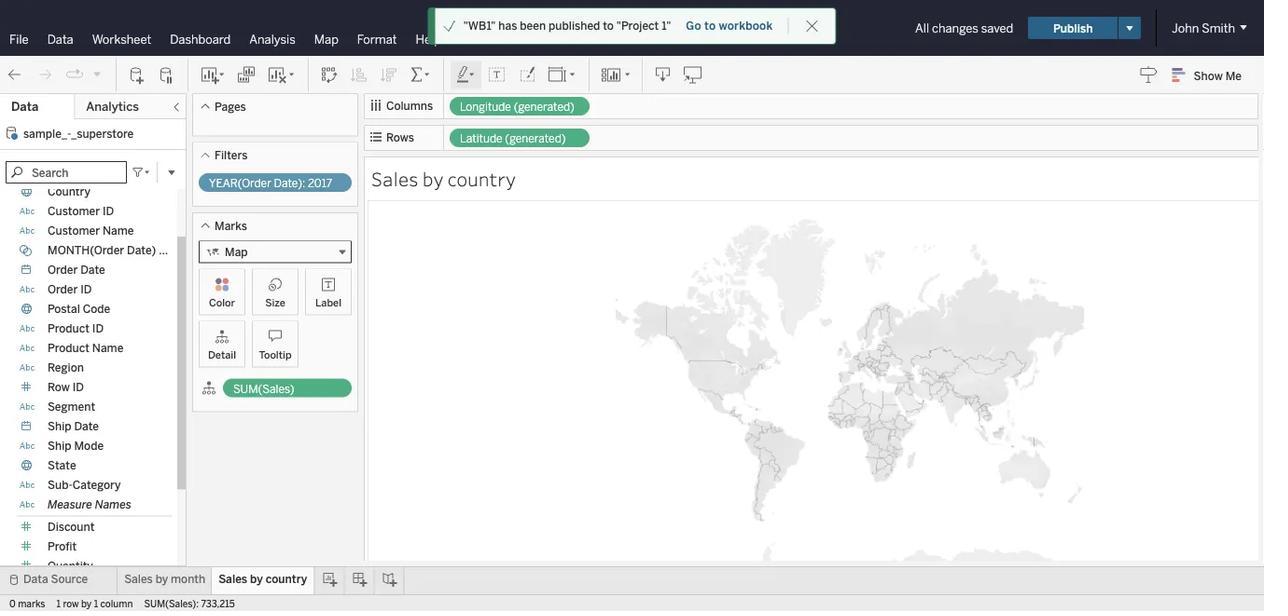 Task type: describe. For each thing, give the bounding box(es) containing it.
_superstore
[[71, 127, 134, 140]]

marks
[[215, 219, 247, 233]]

profit
[[48, 541, 77, 554]]

sales by month
[[124, 573, 205, 587]]

month(order
[[48, 244, 124, 257]]

longitude
[[460, 100, 511, 114]]

label
[[315, 297, 342, 309]]

show/hide cards image
[[601, 66, 631, 84]]

size
[[265, 297, 285, 309]]

sort descending image
[[380, 66, 398, 84]]

1 row by 1 column
[[56, 599, 133, 610]]

2 vertical spatial data
[[23, 573, 48, 587]]

john smith
[[1172, 21, 1235, 35]]

columns
[[386, 99, 433, 113]]

show me button
[[1164, 61, 1259, 90]]

sum(sales):
[[144, 599, 199, 610]]

(generated) for latitude (generated)
[[505, 132, 566, 146]]

0 horizontal spatial sales by country
[[218, 573, 307, 587]]

date)
[[127, 244, 156, 257]]

1"
[[662, 19, 671, 33]]

0 vertical spatial sales by country
[[371, 166, 516, 192]]

product name
[[48, 342, 123, 355]]

duplicate image
[[237, 66, 256, 84]]

color
[[209, 297, 235, 309]]

worksheet
[[92, 32, 151, 47]]

postal
[[48, 303, 80, 316]]

marks
[[18, 599, 45, 610]]

published
[[549, 19, 600, 33]]

dashboard
[[170, 32, 231, 47]]

1 1 from the left
[[56, 599, 61, 610]]

john
[[1172, 21, 1199, 35]]

"wb1"
[[463, 19, 496, 33]]

by right month
[[250, 573, 263, 587]]

show
[[1194, 69, 1223, 82]]

product id
[[48, 322, 104, 336]]

open and edit this workbook in tableau desktop image
[[684, 66, 702, 84]]

id for customer id
[[103, 205, 114, 218]]

sample_-_superstore
[[23, 127, 134, 140]]

date for order date
[[80, 264, 105, 277]]

swap rows and columns image
[[320, 66, 339, 84]]

row
[[63, 599, 79, 610]]

go to workbook
[[686, 19, 773, 33]]

row
[[48, 381, 70, 395]]

has
[[499, 19, 517, 33]]

source
[[51, 573, 88, 587]]

map inside dropdown button
[[225, 246, 248, 259]]

customer for customer name
[[48, 224, 100, 238]]

sum(sales)
[[233, 382, 294, 396]]

smith
[[1202, 21, 1235, 35]]

to inside "wb1" has been published to "project 1" alert
[[603, 19, 614, 33]]

month
[[171, 573, 205, 587]]

column
[[100, 599, 133, 610]]

0 horizontal spatial replay animation image
[[65, 66, 84, 84]]

set
[[159, 244, 177, 257]]

1 horizontal spatial replay animation image
[[91, 68, 103, 80]]

0 vertical spatial map
[[314, 32, 339, 47]]

fit image
[[548, 66, 577, 84]]

measure
[[48, 499, 92, 512]]

pages
[[215, 100, 246, 113]]

pause auto updates image
[[158, 66, 176, 84]]

sort ascending image
[[350, 66, 369, 84]]

code
[[83, 303, 110, 316]]

measure names
[[48, 499, 131, 512]]

to inside go to workbook link
[[704, 19, 716, 33]]

733,215
[[201, 599, 235, 610]]

draft
[[610, 21, 636, 35]]

row id
[[48, 381, 84, 395]]

me
[[1226, 69, 1242, 82]]

0 marks
[[9, 599, 45, 610]]

latitude (generated)
[[460, 132, 566, 146]]

success image
[[443, 20, 456, 33]]

discount
[[48, 521, 95, 535]]

new worksheet image
[[200, 66, 226, 84]]

country
[[48, 185, 90, 199]]

year(order
[[209, 177, 271, 190]]

quantity
[[48, 560, 93, 574]]

collapse image
[[171, 102, 182, 113]]

ship for ship date
[[48, 420, 71, 434]]

1 horizontal spatial sales
[[218, 573, 247, 587]]

"wb1" has been published to "project 1" alert
[[463, 18, 671, 35]]

format
[[357, 32, 397, 47]]

customer name
[[48, 224, 134, 238]]

month(order date) set
[[48, 244, 177, 257]]

undo image
[[6, 66, 24, 84]]

date for ship date
[[74, 420, 99, 434]]

rows
[[386, 131, 414, 145]]

year(order date): 2017
[[209, 177, 332, 190]]



Task type: vqa. For each thing, say whether or not it's contained in the screenshot.
the left /
no



Task type: locate. For each thing, give the bounding box(es) containing it.
map down marks on the top of page
[[225, 246, 248, 259]]

sales up 733,215
[[218, 573, 247, 587]]

0 horizontal spatial map
[[225, 246, 248, 259]]

redo image
[[35, 66, 54, 84]]

show me
[[1194, 69, 1242, 82]]

region
[[48, 362, 84, 375]]

0 horizontal spatial country
[[266, 573, 307, 587]]

1 left row
[[56, 599, 61, 610]]

go
[[686, 19, 701, 33]]

order for order date
[[48, 264, 78, 277]]

1 vertical spatial country
[[266, 573, 307, 587]]

1 horizontal spatial 1
[[94, 599, 98, 610]]

1 vertical spatial date
[[74, 420, 99, 434]]

1 vertical spatial customer
[[48, 224, 100, 238]]

data source
[[23, 573, 88, 587]]

customer down customer id
[[48, 224, 100, 238]]

null detail image
[[202, 381, 216, 396]]

customer
[[48, 205, 100, 218], [48, 224, 100, 238]]

sub-category
[[48, 479, 121, 493]]

been
[[520, 19, 546, 33]]

id right "row"
[[73, 381, 84, 395]]

analytics
[[86, 99, 139, 114]]

2 horizontal spatial sales
[[371, 166, 418, 192]]

mode
[[74, 440, 104, 453]]

postal code
[[48, 303, 110, 316]]

product for product id
[[48, 322, 89, 336]]

0 vertical spatial country
[[448, 166, 516, 192]]

sales by country up 733,215
[[218, 573, 307, 587]]

by right row
[[81, 599, 92, 610]]

by down columns
[[422, 166, 444, 192]]

to left "project
[[603, 19, 614, 33]]

category
[[72, 479, 121, 493]]

0 vertical spatial order
[[48, 264, 78, 277]]

0 vertical spatial date
[[80, 264, 105, 277]]

go to workbook link
[[685, 18, 774, 34]]

1 horizontal spatial map
[[314, 32, 339, 47]]

names
[[95, 499, 131, 512]]

tooltip
[[259, 349, 292, 362]]

name for product name
[[92, 342, 123, 355]]

product
[[48, 322, 89, 336], [48, 342, 89, 355]]

"wb1" has been published to "project 1"
[[463, 19, 671, 33]]

sales up column
[[124, 573, 153, 587]]

1 to from the left
[[603, 19, 614, 33]]

to right go
[[704, 19, 716, 33]]

1 vertical spatial map
[[225, 246, 248, 259]]

data up redo image
[[47, 32, 73, 47]]

sales by country
[[371, 166, 516, 192], [218, 573, 307, 587]]

date
[[80, 264, 105, 277], [74, 420, 99, 434]]

ship date
[[48, 420, 99, 434]]

id for product id
[[92, 322, 104, 336]]

date up mode
[[74, 420, 99, 434]]

(generated)
[[514, 100, 575, 114], [505, 132, 566, 146]]

2 1 from the left
[[94, 599, 98, 610]]

1 order from the top
[[48, 264, 78, 277]]

publish
[[1053, 21, 1093, 35]]

0 vertical spatial ship
[[48, 420, 71, 434]]

name
[[103, 224, 134, 238], [92, 342, 123, 355]]

"project
[[617, 19, 659, 33]]

ship down segment
[[48, 420, 71, 434]]

sum(sales): 733,215
[[144, 599, 235, 610]]

order date
[[48, 264, 105, 277]]

by left month
[[155, 573, 168, 587]]

highlight image
[[455, 66, 477, 84]]

0 vertical spatial data
[[47, 32, 73, 47]]

map
[[314, 32, 339, 47], [225, 246, 248, 259]]

1 vertical spatial name
[[92, 342, 123, 355]]

changes
[[932, 21, 978, 35]]

0 horizontal spatial sales
[[124, 573, 153, 587]]

id up postal code
[[80, 283, 92, 297]]

2 order from the top
[[48, 283, 78, 297]]

analysis
[[249, 32, 295, 47]]

2 product from the top
[[48, 342, 89, 355]]

customer for customer id
[[48, 205, 100, 218]]

replay animation image
[[65, 66, 84, 84], [91, 68, 103, 80]]

Search text field
[[6, 161, 127, 184]]

2 to from the left
[[704, 19, 716, 33]]

product for product name
[[48, 342, 89, 355]]

1 horizontal spatial sales by country
[[371, 166, 516, 192]]

1 vertical spatial sales by country
[[218, 573, 307, 587]]

order for order id
[[48, 283, 78, 297]]

longitude (generated)
[[460, 100, 575, 114]]

date):
[[274, 177, 305, 190]]

by
[[422, 166, 444, 192], [155, 573, 168, 587], [250, 573, 263, 587], [81, 599, 92, 610]]

map up swap rows and columns icon
[[314, 32, 339, 47]]

1 product from the top
[[48, 322, 89, 336]]

sub-
[[48, 479, 72, 493]]

id
[[103, 205, 114, 218], [80, 283, 92, 297], [92, 322, 104, 336], [73, 381, 84, 395]]

clear sheet image
[[267, 66, 297, 84]]

order up "postal"
[[48, 283, 78, 297]]

filters
[[215, 149, 248, 162]]

2 ship from the top
[[48, 440, 71, 453]]

product up region
[[48, 342, 89, 355]]

workbook
[[719, 19, 773, 33]]

0 vertical spatial product
[[48, 322, 89, 336]]

data up marks
[[23, 573, 48, 587]]

new data source image
[[128, 66, 146, 84]]

0 vertical spatial customer
[[48, 205, 100, 218]]

1 vertical spatial (generated)
[[505, 132, 566, 146]]

data guide image
[[1140, 65, 1158, 84]]

(generated) for longitude (generated)
[[514, 100, 575, 114]]

1 vertical spatial product
[[48, 342, 89, 355]]

product down "postal"
[[48, 322, 89, 336]]

latitude
[[460, 132, 503, 146]]

sample_-
[[23, 127, 71, 140]]

0 horizontal spatial to
[[603, 19, 614, 33]]

0 vertical spatial (generated)
[[514, 100, 575, 114]]

name for customer name
[[103, 224, 134, 238]]

(generated) down longitude (generated)
[[505, 132, 566, 146]]

1
[[56, 599, 61, 610], [94, 599, 98, 610]]

id for row id
[[73, 381, 84, 395]]

detail
[[208, 349, 236, 362]]

0 horizontal spatial 1
[[56, 599, 61, 610]]

1 customer from the top
[[48, 205, 100, 218]]

all
[[915, 21, 929, 35]]

format workbook image
[[518, 66, 536, 84]]

0
[[9, 599, 16, 610]]

file
[[9, 32, 29, 47]]

segment
[[48, 401, 95, 414]]

id down code
[[92, 322, 104, 336]]

marks. press enter to open the view data window.. use arrow keys to navigate data visualization elements. image
[[368, 201, 1264, 612]]

1 vertical spatial data
[[11, 99, 38, 114]]

order up order id
[[48, 264, 78, 277]]

replay animation image up analytics
[[91, 68, 103, 80]]

download image
[[654, 66, 673, 84]]

sales
[[371, 166, 418, 192], [124, 573, 153, 587], [218, 573, 247, 587]]

date down month(order
[[80, 264, 105, 277]]

replay animation image right redo image
[[65, 66, 84, 84]]

1 ship from the top
[[48, 420, 71, 434]]

totals image
[[410, 66, 432, 84]]

2 customer from the top
[[48, 224, 100, 238]]

2017
[[308, 177, 332, 190]]

publish button
[[1028, 17, 1118, 39]]

name down product id
[[92, 342, 123, 355]]

1 vertical spatial order
[[48, 283, 78, 297]]

1 left column
[[94, 599, 98, 610]]

1 horizontal spatial country
[[448, 166, 516, 192]]

(generated) down format workbook icon
[[514, 100, 575, 114]]

data down undo image
[[11, 99, 38, 114]]

ship up state
[[48, 440, 71, 453]]

1 vertical spatial ship
[[48, 440, 71, 453]]

id for order id
[[80, 283, 92, 297]]

id up customer name
[[103, 205, 114, 218]]

all changes saved
[[915, 21, 1013, 35]]

ship mode
[[48, 440, 104, 453]]

help
[[416, 32, 441, 47]]

order id
[[48, 283, 92, 297]]

customer id
[[48, 205, 114, 218]]

name up month(order date) set
[[103, 224, 134, 238]]

customer down country
[[48, 205, 100, 218]]

map button
[[199, 241, 352, 264]]

show mark labels image
[[488, 66, 507, 84]]

1 horizontal spatial to
[[704, 19, 716, 33]]

wb1
[[652, 19, 684, 37]]

data
[[47, 32, 73, 47], [11, 99, 38, 114], [23, 573, 48, 587]]

to
[[603, 19, 614, 33], [704, 19, 716, 33]]

country
[[448, 166, 516, 192], [266, 573, 307, 587]]

ship for ship mode
[[48, 440, 71, 453]]

sales down 'rows'
[[371, 166, 418, 192]]

state
[[48, 459, 76, 473]]

saved
[[981, 21, 1013, 35]]

0 vertical spatial name
[[103, 224, 134, 238]]

sales by country down 'latitude'
[[371, 166, 516, 192]]



